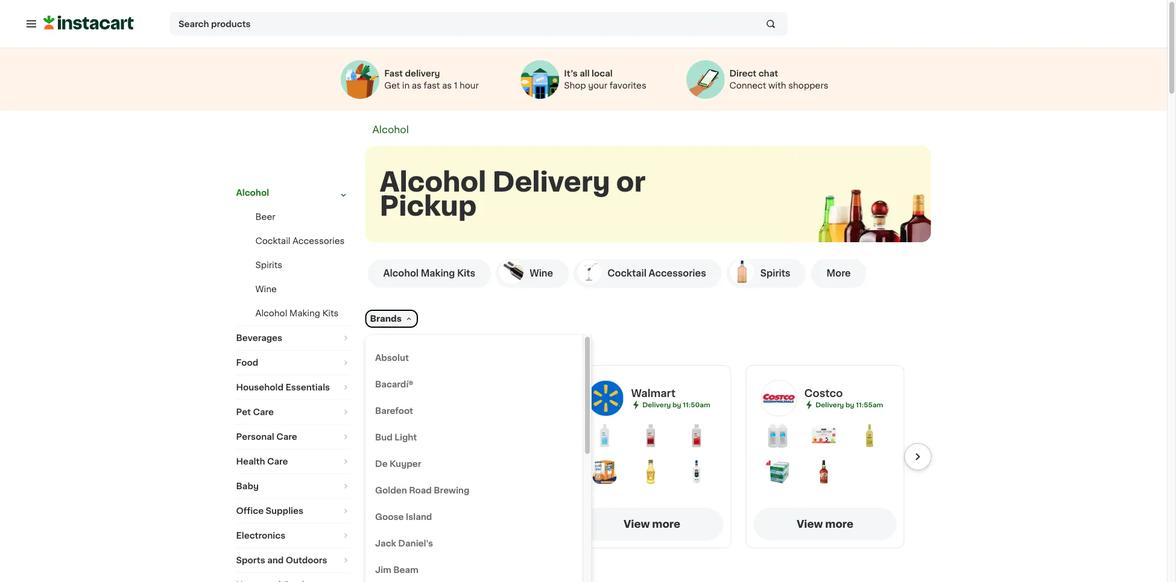 Task type: vqa. For each thing, say whether or not it's contained in the screenshot.
Alcohol
yes



Task type: locate. For each thing, give the bounding box(es) containing it.
spirits link
[[727, 259, 806, 288], [255, 261, 282, 270]]

11:50am
[[683, 402, 710, 409]]

1 view more button from the left
[[580, 508, 723, 541]]

golden road brewing link
[[370, 478, 575, 504]]

1 vertical spatial alcohol making kits
[[255, 309, 339, 318]]

2 horizontal spatial delivery
[[816, 402, 844, 409]]

0 horizontal spatial spirits
[[255, 261, 282, 270]]

group
[[365, 335, 592, 583]]

jack daniel's
[[375, 540, 433, 548]]

0 vertical spatial cocktail
[[255, 237, 290, 245]]

spirits down the beer in the left top of the page
[[255, 261, 282, 270]]

cocktail
[[255, 237, 290, 245], [607, 269, 646, 278]]

2 view more from the left
[[797, 520, 853, 530]]

health care link
[[236, 450, 351, 474]]

1 horizontal spatial wine link
[[496, 259, 569, 288]]

0 horizontal spatial view more link
[[580, 508, 723, 541]]

1 vertical spatial care
[[276, 433, 297, 441]]

0 horizontal spatial accessories
[[292, 237, 345, 245]]

view down chi-chis pineapple cocktail wine based, 10% alcohol icon
[[624, 520, 650, 530]]

beer link
[[255, 213, 275, 221]]

2 more from the left
[[825, 520, 853, 530]]

alcohol link up the beer in the left top of the page
[[236, 181, 351, 205]]

view more link for costco
[[754, 508, 897, 541]]

view more down chi-chis pineapple cocktail wine based, 10% alcohol icon
[[624, 520, 680, 530]]

sunnyd vodka hard seltzer image
[[593, 460, 617, 484]]

cocktail down the beer in the left top of the page
[[255, 237, 290, 245]]

health care
[[236, 458, 288, 466]]

alcohol delivery or pickup image
[[789, 146, 970, 327]]

wine
[[530, 269, 553, 278], [255, 285, 277, 294]]

absolut link
[[370, 345, 575, 372]]

0 vertical spatial kits
[[457, 269, 475, 278]]

household essentials link
[[236, 376, 351, 400]]

alcohol making kits link
[[368, 259, 491, 288], [255, 309, 339, 318]]

0 vertical spatial cocktail accessories
[[255, 237, 345, 245]]

1 horizontal spatial making
[[421, 269, 455, 278]]

care right the health
[[267, 458, 288, 466]]

alcohol
[[372, 125, 409, 135], [380, 169, 486, 195], [236, 189, 269, 197], [383, 269, 419, 278], [255, 309, 287, 318], [399, 344, 440, 354]]

2 vertical spatial care
[[267, 458, 288, 466]]

by for costco
[[846, 402, 854, 409]]

1 horizontal spatial cocktail
[[607, 269, 646, 278]]

1 horizontal spatial view more
[[797, 520, 853, 530]]

electronics
[[236, 532, 285, 540]]

0 horizontal spatial delivery
[[492, 169, 610, 195]]

0 vertical spatial alcohol making kits
[[383, 269, 475, 278]]

curad alcohol prep pads, 4 x 100 ct image
[[766, 460, 790, 484]]

sports and outdoors link
[[236, 549, 351, 573]]

sports
[[236, 557, 265, 565]]

alcohol inside alcohol delivery or pickup
[[380, 169, 486, 195]]

view for costco
[[797, 520, 823, 530]]

essentials
[[286, 384, 330, 392]]

alcohol making kits up the beverages link at the bottom of page
[[255, 309, 339, 318]]

baby link
[[236, 475, 351, 499]]

jim beam link
[[370, 557, 575, 583]]

beverages
[[236, 334, 282, 343]]

kits
[[457, 269, 475, 278], [322, 309, 339, 318]]

bud
[[375, 434, 393, 442]]

topo chico hard seltzer variety 12 pack cans image
[[460, 460, 484, 484]]

costco image
[[761, 381, 797, 417]]

view down buffalo trace small batch bourbon kentucky, 1 l image
[[797, 520, 823, 530]]

1 horizontal spatial view more link
[[754, 508, 897, 541]]

cocktail right cocktail accessories 'image'
[[607, 269, 646, 278]]

delivery
[[492, 169, 610, 195], [642, 402, 671, 409], [816, 402, 844, 409]]

more
[[652, 520, 680, 530], [825, 520, 853, 530]]

2 view more link from the left
[[754, 508, 897, 541]]

0 vertical spatial alcohol link
[[372, 125, 409, 135]]

accessories
[[292, 237, 345, 245], [649, 269, 706, 278]]

1 horizontal spatial cocktail accessories link
[[574, 259, 722, 288]]

goose
[[375, 513, 404, 522]]

bacardí®
[[375, 381, 413, 389]]

0 horizontal spatial making
[[289, 309, 320, 318]]

it's all local
[[564, 69, 613, 78]]

1 by from the left
[[673, 402, 681, 409]]

alcohol making kits link up the beverages link at the bottom of page
[[255, 309, 339, 318]]

view more button down chi-chis pineapple cocktail wine based, 10% alcohol icon
[[580, 508, 723, 541]]

care up "health care" link
[[276, 433, 297, 441]]

wine link left cocktail accessories 'image'
[[496, 259, 569, 288]]

wine up beverages
[[255, 285, 277, 294]]

baby
[[236, 482, 259, 491]]

0 horizontal spatial view
[[624, 520, 650, 530]]

de
[[375, 460, 388, 469]]

wine link
[[496, 259, 569, 288], [255, 285, 277, 294]]

alcohol making kits
[[383, 269, 475, 278], [255, 309, 339, 318]]

1 vertical spatial cocktail
[[607, 269, 646, 278]]

alcohol making kits up brands popup button
[[383, 269, 475, 278]]

1 vertical spatial making
[[289, 309, 320, 318]]

0 horizontal spatial alcohol link
[[236, 181, 351, 205]]

0 horizontal spatial view more
[[624, 520, 680, 530]]

1 horizontal spatial more
[[825, 520, 853, 530]]

kuyper
[[390, 460, 421, 469]]

view more button down buffalo trace small batch bourbon kentucky, 1 l image
[[754, 508, 897, 541]]

absolut
[[375, 354, 409, 362]]

more down buffalo trace small batch bourbon kentucky, 1 l image
[[825, 520, 853, 530]]

0 vertical spatial wine
[[530, 269, 553, 278]]

1 view more from the left
[[624, 520, 680, 530]]

by left 11:50am
[[673, 402, 681, 409]]

view more down buffalo trace small batch bourbon kentucky, 1 l image
[[797, 520, 853, 530]]

view more link
[[580, 508, 723, 541], [754, 508, 897, 541]]

alcohol making kits link up brands popup button
[[368, 259, 491, 288]]

0 horizontal spatial view more button
[[580, 508, 723, 541]]

kits up the beverages link at the bottom of page
[[322, 309, 339, 318]]

care for pet care
[[253, 408, 274, 417]]

1 horizontal spatial delivery
[[642, 402, 671, 409]]

office
[[236, 507, 264, 516]]

making
[[421, 269, 455, 278], [289, 309, 320, 318]]

1 more from the left
[[652, 520, 680, 530]]

brewing
[[434, 487, 469, 495]]

1 horizontal spatial accessories
[[649, 269, 706, 278]]

light
[[395, 434, 417, 442]]

1 horizontal spatial kits
[[457, 269, 475, 278]]

0 horizontal spatial by
[[673, 402, 681, 409]]

chi-chis pineapple cocktail wine based, 10% alcohol image
[[639, 460, 663, 484]]

more down chi-chis pineapple cocktail wine based, 10% alcohol icon
[[652, 520, 680, 530]]

search icon image
[[765, 19, 776, 29]]

0 horizontal spatial spirits link
[[255, 261, 282, 270]]

11:55am
[[856, 402, 883, 409]]

kits left 'wine' icon
[[457, 269, 475, 278]]

white claw variety pack flavor collection #3 hard seltzer 12 pack cans image
[[412, 424, 436, 448]]

1 vertical spatial alcohol making kits link
[[255, 309, 339, 318]]

by left 11:55am
[[846, 402, 854, 409]]

0 vertical spatial cocktail accessories link
[[255, 237, 345, 245]]

0 horizontal spatial wine
[[255, 285, 277, 294]]

delivery by 11:50am
[[642, 402, 710, 409]]

wine link up beverages
[[255, 285, 277, 294]]

1 vertical spatial wine
[[255, 285, 277, 294]]

0 vertical spatial care
[[253, 408, 274, 417]]

None search field
[[170, 12, 788, 36]]

0 horizontal spatial cocktail accessories
[[255, 237, 345, 245]]

care
[[253, 408, 274, 417], [276, 433, 297, 441], [267, 458, 288, 466]]

delivery inside alcohol delivery or pickup
[[492, 169, 610, 195]]

2 view more button from the left
[[754, 508, 897, 541]]

or
[[616, 169, 646, 195]]

Search products search field
[[170, 12, 788, 36]]

1 view from the left
[[624, 520, 650, 530]]

view for walmart
[[624, 520, 650, 530]]

instacart home image
[[43, 15, 134, 30]]

view more link down buffalo trace small batch bourbon kentucky, 1 l image
[[754, 508, 897, 541]]

view more for costco
[[797, 520, 853, 530]]

0 horizontal spatial more
[[652, 520, 680, 530]]

1 horizontal spatial spirits link
[[727, 259, 806, 288]]

1 vertical spatial cocktail accessories link
[[574, 259, 722, 288]]

jack daniel's link
[[370, 531, 575, 557]]

spirits
[[255, 261, 282, 270], [760, 269, 790, 278]]

bud light
[[375, 434, 417, 442]]

kirkland signature hard seltzer, 24 x 12 fl oz image
[[812, 424, 836, 448]]

pickup
[[380, 193, 477, 219]]

view more link down chi-chis pineapple cocktail wine based, 10% alcohol icon
[[580, 508, 723, 541]]

0 horizontal spatial kits
[[322, 309, 339, 318]]

all
[[580, 69, 590, 78]]

1 vertical spatial cocktail accessories
[[607, 269, 706, 278]]

spirits right spirits icon
[[760, 269, 790, 278]]

personal care link
[[236, 425, 351, 449]]

goose island
[[375, 513, 432, 522]]

sports and outdoors
[[236, 557, 327, 565]]

taaka vodka, 40% alcohol image
[[685, 460, 709, 484]]

cocktail accessories
[[255, 237, 345, 245], [607, 269, 706, 278]]

delivery by 11:55am
[[816, 402, 883, 409]]

0 vertical spatial alcohol making kits link
[[368, 259, 491, 288]]

tost alcohol-free sparkling rosé refresher image
[[412, 460, 436, 484]]

wine right 'wine' icon
[[530, 269, 553, 278]]

brands
[[370, 315, 402, 323]]

buy alcohol at stores near you
[[375, 344, 539, 354]]

care right pet
[[253, 408, 274, 417]]

fast delivery
[[384, 69, 440, 78]]

1 horizontal spatial view
[[797, 520, 823, 530]]

local
[[592, 69, 613, 78]]

1 horizontal spatial view more button
[[754, 508, 897, 541]]

1 view more link from the left
[[580, 508, 723, 541]]

food
[[236, 359, 258, 367]]

equate 50% isopropyl alcohol antiseptic image
[[639, 424, 663, 448]]

golden
[[375, 487, 407, 495]]

1 horizontal spatial by
[[846, 402, 854, 409]]

walmart
[[631, 389, 676, 399]]

1 vertical spatial alcohol link
[[236, 181, 351, 205]]

2 view from the left
[[797, 520, 823, 530]]

2 by from the left
[[846, 402, 854, 409]]

alcohol link down fast
[[372, 125, 409, 135]]

view more button
[[580, 508, 723, 541], [754, 508, 897, 541]]

0 horizontal spatial alcohol making kits
[[255, 309, 339, 318]]



Task type: describe. For each thing, give the bounding box(es) containing it.
direct chat
[[729, 69, 778, 78]]

barefoot link
[[370, 398, 575, 425]]

food link
[[236, 351, 351, 375]]

island
[[406, 513, 432, 522]]

open main menu image
[[24, 17, 39, 31]]

0 horizontal spatial cocktail accessories link
[[255, 237, 345, 245]]

beam
[[393, 566, 418, 575]]

household essentials
[[236, 384, 330, 392]]

by for walmart
[[673, 402, 681, 409]]

more for walmart
[[652, 520, 680, 530]]

goose island link
[[370, 504, 575, 531]]

and
[[267, 557, 284, 565]]

view more button for costco
[[754, 508, 897, 541]]

jack
[[375, 540, 396, 548]]

de kuyper link
[[370, 451, 575, 478]]

1 vertical spatial accessories
[[649, 269, 706, 278]]

bacardí® link
[[370, 372, 575, 398]]

buy
[[375, 344, 396, 354]]

you
[[519, 344, 539, 354]]

delivery
[[405, 69, 440, 78]]

care for health care
[[267, 458, 288, 466]]

view more button for walmart
[[580, 508, 723, 541]]

1 horizontal spatial alcohol making kits link
[[368, 259, 491, 288]]

0 horizontal spatial wine link
[[255, 285, 277, 294]]

jim
[[375, 566, 391, 575]]

road
[[409, 487, 432, 495]]

personal
[[236, 433, 274, 441]]

office supplies
[[236, 507, 303, 516]]

1 horizontal spatial alcohol link
[[372, 125, 409, 135]]

health
[[236, 458, 265, 466]]

0 vertical spatial making
[[421, 269, 455, 278]]

jim beam
[[375, 566, 418, 575]]

near
[[492, 344, 516, 354]]

buffalo trace small batch bourbon kentucky, 1 l image
[[812, 460, 836, 484]]

personal care
[[236, 433, 297, 441]]

1 horizontal spatial wine
[[530, 269, 553, 278]]

costco
[[804, 389, 843, 399]]

more button
[[811, 259, 866, 288]]

outdoors
[[286, 557, 327, 565]]

it's
[[564, 69, 578, 78]]

alcohol delivery or pickup
[[380, 169, 646, 219]]

household
[[236, 384, 284, 392]]

supplies
[[266, 507, 303, 516]]

more
[[827, 269, 851, 278]]

fast
[[384, 69, 403, 78]]

equate 91% isopropyl alcohol antiseptic sanitizer image
[[685, 424, 709, 448]]

brands button
[[365, 310, 418, 328]]

delivery for costco
[[816, 402, 844, 409]]

equate isopropyl alcohol, 70% image
[[593, 424, 617, 448]]

0 horizontal spatial alcohol making kits link
[[255, 309, 339, 318]]

kirkland signature golden margarita contains alcohol, 1.75 l image
[[858, 424, 882, 448]]

stores
[[455, 344, 490, 354]]

electronics link
[[236, 524, 351, 548]]

beer
[[255, 213, 275, 221]]

spirits image
[[730, 260, 754, 284]]

bud light link
[[370, 425, 575, 451]]

office supplies link
[[236, 499, 351, 524]]

view more for walmart
[[624, 520, 680, 530]]

1 vertical spatial kits
[[322, 309, 339, 318]]

pet care
[[236, 408, 274, 417]]

more for costco
[[825, 520, 853, 530]]

sprouts farmers market image
[[407, 381, 443, 417]]

1 horizontal spatial alcohol making kits
[[383, 269, 475, 278]]

at
[[442, 344, 453, 354]]

wine image
[[500, 260, 524, 284]]

walmart image
[[588, 381, 624, 417]]

daniel's
[[398, 540, 433, 548]]

0 horizontal spatial cocktail
[[255, 237, 290, 245]]

cocktail accessories image
[[577, 260, 601, 284]]

group containing absolut
[[365, 335, 592, 583]]

de kuyper
[[375, 460, 421, 469]]

1 horizontal spatial cocktail accessories
[[607, 269, 706, 278]]

delivery for walmart
[[642, 402, 671, 409]]

kits inside alcohol making kits link
[[457, 269, 475, 278]]

care for personal care
[[276, 433, 297, 441]]

pet
[[236, 408, 251, 417]]

direct
[[729, 69, 756, 78]]

1 horizontal spatial spirits
[[760, 269, 790, 278]]

barefoot
[[375, 407, 413, 416]]

view more link for walmart
[[580, 508, 723, 541]]

0 vertical spatial accessories
[[292, 237, 345, 245]]

cumberland swan isopropyl alcohol 70%, 2 x 32 oz image
[[766, 424, 790, 448]]

pet care link
[[236, 400, 351, 425]]

chat
[[759, 69, 778, 78]]

beverages link
[[236, 326, 351, 350]]

golden road brewing
[[375, 487, 469, 495]]



